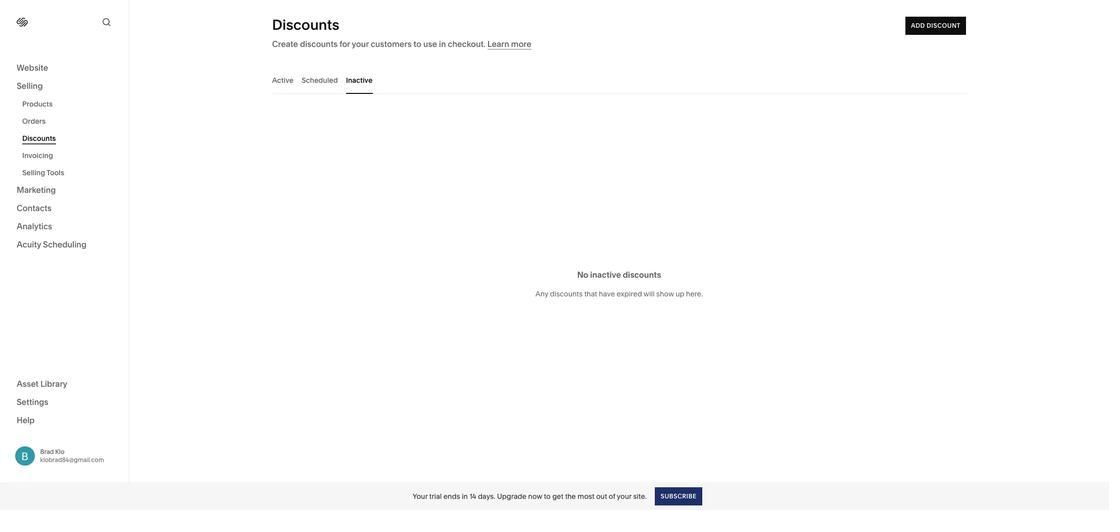 Task type: locate. For each thing, give the bounding box(es) containing it.
discounts for your
[[300, 39, 338, 49]]

discounts up invoicing
[[22, 134, 56, 143]]

selling
[[17, 81, 43, 91], [22, 168, 45, 177]]

your trial ends in 14 days. upgrade now to get the most out of your site.
[[413, 492, 647, 501]]

no
[[578, 269, 589, 280]]

1 vertical spatial in
[[462, 492, 468, 501]]

your right of
[[617, 492, 632, 501]]

to
[[414, 39, 422, 49], [544, 492, 551, 501]]

most
[[578, 492, 595, 501]]

brad
[[40, 448, 54, 456]]

help link
[[17, 415, 35, 426]]

contacts
[[17, 203, 52, 213]]

your
[[352, 39, 369, 49], [617, 492, 632, 501]]

your right for
[[352, 39, 369, 49]]

discounts link
[[22, 130, 118, 147]]

here.
[[686, 289, 703, 298]]

learn more link
[[488, 39, 532, 50]]

0 horizontal spatial discounts
[[300, 39, 338, 49]]

to left the use in the top left of the page
[[414, 39, 422, 49]]

1 vertical spatial discounts
[[22, 134, 56, 143]]

to left get
[[544, 492, 551, 501]]

will
[[644, 289, 655, 298]]

inactive button
[[346, 66, 373, 94]]

1 horizontal spatial discounts
[[272, 16, 340, 33]]

any discounts that have expired will show up here.
[[536, 289, 703, 298]]

discounts for have
[[550, 289, 583, 298]]

selling tools link
[[22, 164, 118, 181]]

1 vertical spatial selling
[[22, 168, 45, 177]]

tab list
[[272, 66, 967, 94]]

1 vertical spatial your
[[617, 492, 632, 501]]

have
[[599, 289, 615, 298]]

customers
[[371, 39, 412, 49]]

0 vertical spatial discounts
[[272, 16, 340, 33]]

no inactive discounts
[[578, 269, 662, 280]]

klo
[[55, 448, 64, 456]]

discounts
[[300, 39, 338, 49], [623, 269, 662, 280], [550, 289, 583, 298]]

1 vertical spatial discounts
[[623, 269, 662, 280]]

discount
[[927, 22, 961, 29]]

of
[[609, 492, 616, 501]]

in left 14
[[462, 492, 468, 501]]

1 horizontal spatial your
[[617, 492, 632, 501]]

discounts left for
[[300, 39, 338, 49]]

upgrade
[[497, 492, 527, 501]]

1 horizontal spatial discounts
[[550, 289, 583, 298]]

the
[[565, 492, 576, 501]]

in
[[439, 39, 446, 49], [462, 492, 468, 501]]

out
[[596, 492, 607, 501]]

acuity
[[17, 240, 41, 250]]

days.
[[478, 492, 496, 501]]

trial
[[429, 492, 442, 501]]

1 horizontal spatial to
[[544, 492, 551, 501]]

discounts
[[272, 16, 340, 33], [22, 134, 56, 143]]

expired
[[617, 289, 642, 298]]

that
[[585, 289, 597, 298]]

invoicing
[[22, 151, 53, 160]]

marketing link
[[17, 185, 112, 197]]

selling up marketing
[[22, 168, 45, 177]]

2 horizontal spatial discounts
[[623, 269, 662, 280]]

asset library
[[17, 379, 67, 389]]

selling down website
[[17, 81, 43, 91]]

discounts up will
[[623, 269, 662, 280]]

0 horizontal spatial your
[[352, 39, 369, 49]]

analytics
[[17, 221, 52, 232]]

use
[[423, 39, 437, 49]]

more
[[511, 39, 532, 49]]

scheduled button
[[302, 66, 338, 94]]

inactive
[[590, 269, 621, 280]]

orders
[[22, 117, 46, 126]]

help
[[17, 415, 35, 425]]

website
[[17, 63, 48, 73]]

2 vertical spatial discounts
[[550, 289, 583, 298]]

asset
[[17, 379, 39, 389]]

0 vertical spatial selling
[[17, 81, 43, 91]]

discounts up "create"
[[272, 16, 340, 33]]

brad klo klobrad84@gmail.com
[[40, 448, 104, 464]]

subscribe button
[[655, 488, 702, 506]]

0 horizontal spatial to
[[414, 39, 422, 49]]

selling for selling
[[17, 81, 43, 91]]

0 horizontal spatial in
[[439, 39, 446, 49]]

library
[[40, 379, 67, 389]]

in right the use in the top left of the page
[[439, 39, 446, 49]]

0 vertical spatial discounts
[[300, 39, 338, 49]]

any
[[536, 289, 549, 298]]

discounts right any
[[550, 289, 583, 298]]

active
[[272, 76, 294, 85]]

0 horizontal spatial discounts
[[22, 134, 56, 143]]

settings
[[17, 397, 48, 407]]

asset library link
[[17, 378, 112, 391]]



Task type: describe. For each thing, give the bounding box(es) containing it.
0 vertical spatial to
[[414, 39, 422, 49]]

create discounts for your customers to use in checkout. learn more
[[272, 39, 532, 49]]

1 horizontal spatial in
[[462, 492, 468, 501]]

orders link
[[22, 113, 118, 130]]

show
[[657, 289, 674, 298]]

inactive
[[346, 76, 373, 85]]

selling tools
[[22, 168, 64, 177]]

products link
[[22, 96, 118, 113]]

settings link
[[17, 397, 112, 409]]

acuity scheduling
[[17, 240, 87, 250]]

14
[[470, 492, 476, 501]]

now
[[528, 492, 543, 501]]

klobrad84@gmail.com
[[40, 456, 104, 464]]

add
[[912, 22, 926, 29]]

selling for selling tools
[[22, 168, 45, 177]]

up
[[676, 289, 685, 298]]

learn
[[488, 39, 510, 49]]

marketing
[[17, 185, 56, 195]]

subscribe
[[661, 493, 697, 500]]

checkout.
[[448, 39, 486, 49]]

scheduled
[[302, 76, 338, 85]]

tab list containing active
[[272, 66, 967, 94]]

website link
[[17, 62, 112, 74]]

site.
[[634, 492, 647, 501]]

tools
[[47, 168, 64, 177]]

selling link
[[17, 80, 112, 93]]

active button
[[272, 66, 294, 94]]

add discount
[[912, 22, 961, 29]]

get
[[553, 492, 564, 501]]

0 vertical spatial your
[[352, 39, 369, 49]]

create
[[272, 39, 298, 49]]

0 vertical spatial in
[[439, 39, 446, 49]]

add discount button
[[906, 17, 967, 35]]

products
[[22, 100, 53, 109]]

for
[[340, 39, 350, 49]]

scheduling
[[43, 240, 87, 250]]

ends
[[444, 492, 460, 501]]

acuity scheduling link
[[17, 239, 112, 251]]

analytics link
[[17, 221, 112, 233]]

discounts inside discounts link
[[22, 134, 56, 143]]

1 vertical spatial to
[[544, 492, 551, 501]]

invoicing link
[[22, 147, 118, 164]]

your
[[413, 492, 428, 501]]

contacts link
[[17, 203, 112, 215]]



Task type: vqa. For each thing, say whether or not it's contained in the screenshot.
"to" to the bottom
yes



